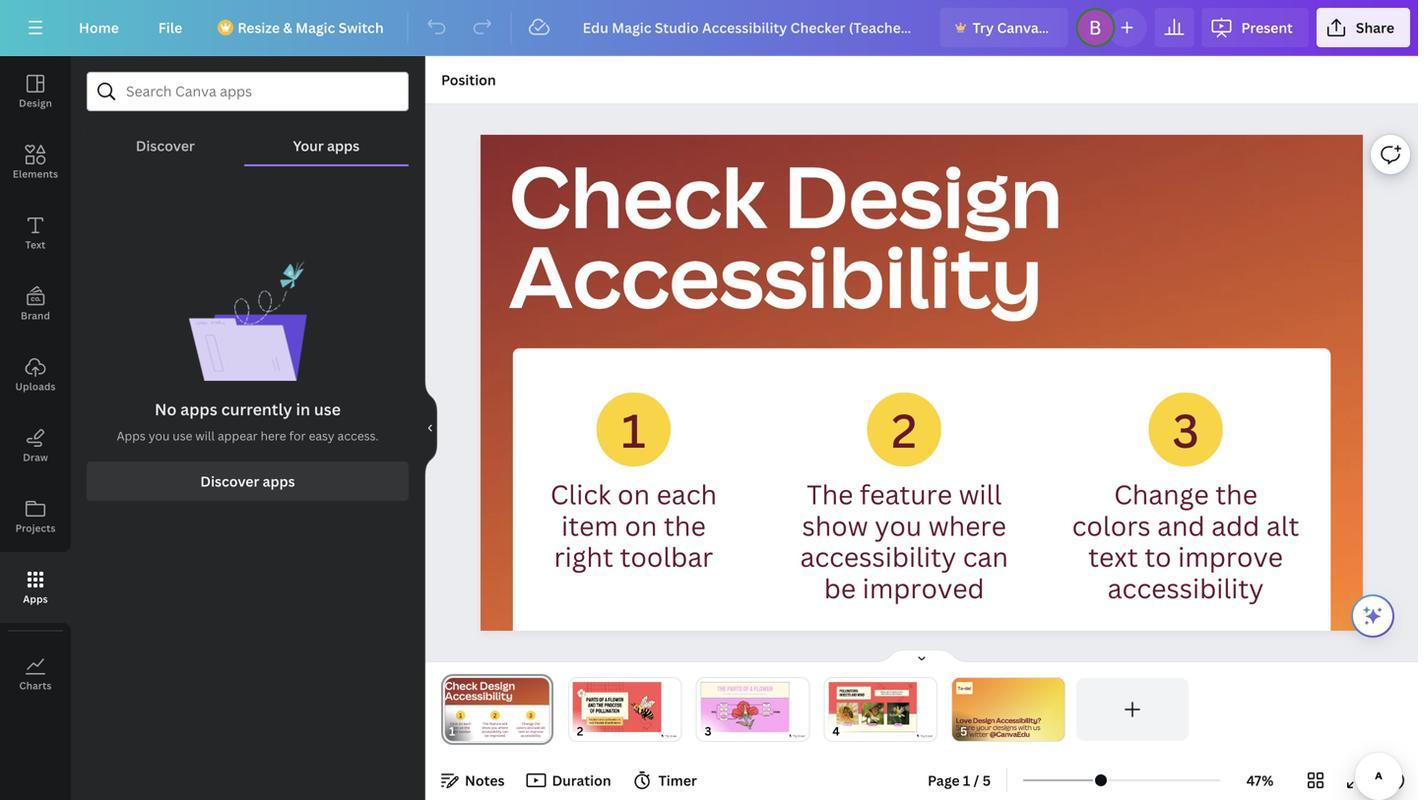 Task type: describe. For each thing, give the bounding box(es) containing it.
and
[[1157, 508, 1205, 544]]

position
[[441, 70, 496, 89]]

try
[[973, 18, 994, 37]]

&
[[283, 18, 292, 37]]

access.
[[338, 428, 379, 444]]

file
[[158, 18, 182, 37]]

charts
[[19, 680, 52, 693]]

the
[[807, 477, 853, 512]]

brand
[[21, 309, 50, 323]]

1 horizontal spatial use
[[314, 399, 341, 420]]

design button
[[0, 56, 71, 127]]

design inside button
[[19, 97, 52, 110]]

on right item
[[625, 508, 657, 544]]

elements
[[13, 167, 58, 181]]

1 vertical spatial design
[[784, 138, 1063, 253]]

draw button
[[0, 411, 71, 482]]

apps for no
[[180, 399, 217, 420]]

improve
[[1178, 539, 1283, 575]]

page
[[928, 772, 960, 790]]

text
[[25, 238, 46, 252]]

Design title text field
[[567, 8, 932, 47]]

feature
[[860, 477, 953, 512]]

magic
[[296, 18, 335, 37]]

share button
[[1317, 8, 1411, 47]]

you inside the no apps currently in use apps you use will appear here for easy access.
[[149, 428, 170, 444]]

text button
[[0, 198, 71, 269]]

change the colors and add alt text to improve accessibility
[[1072, 477, 1300, 606]]

toolbar
[[620, 539, 713, 575]]

Page title text field
[[464, 722, 472, 742]]

timer button
[[627, 765, 705, 797]]

page 1 image
[[441, 679, 553, 742]]

you inside 'the feature will show you where accessibility can be improved'
[[875, 508, 922, 544]]

improved
[[863, 571, 985, 606]]

main menu bar
[[0, 0, 1418, 56]]

discover for discover
[[136, 136, 195, 155]]

alt
[[1267, 508, 1300, 544]]

where
[[929, 508, 1007, 544]]

for
[[289, 428, 306, 444]]

be
[[824, 571, 856, 606]]

elements button
[[0, 127, 71, 198]]

add
[[1212, 508, 1260, 544]]

draw
[[23, 451, 48, 464]]

brand button
[[0, 269, 71, 340]]

change
[[1114, 477, 1209, 512]]

3
[[1172, 399, 1200, 462]]

text
[[1089, 539, 1138, 575]]

pro
[[1042, 18, 1065, 37]]

apps inside the no apps currently in use apps you use will appear here for easy access.
[[117, 428, 146, 444]]

5
[[983, 772, 991, 790]]

the inside 'change the colors and add alt text to improve accessibility'
[[1216, 477, 1258, 512]]

right
[[554, 539, 614, 575]]

0 horizontal spatial 1
[[622, 399, 646, 462]]

discover apps
[[200, 472, 295, 491]]

click on each item on the right toolbar
[[550, 477, 717, 575]]

apps for your
[[327, 136, 360, 155]]

accessibility inside 'the feature will show you where accessibility can be improved'
[[800, 539, 957, 575]]

discover for discover apps
[[200, 472, 259, 491]]

timer
[[659, 772, 697, 790]]

colors
[[1072, 508, 1151, 544]]

accessibility inside 'change the colors and add alt text to improve accessibility'
[[1108, 571, 1264, 606]]

apps for discover
[[263, 472, 295, 491]]

try canva pro
[[973, 18, 1065, 37]]

projects
[[15, 522, 56, 535]]

your apps
[[293, 136, 360, 155]]

position button
[[433, 64, 504, 96]]

appear
[[218, 428, 258, 444]]



Task type: locate. For each thing, give the bounding box(es) containing it.
1 vertical spatial use
[[173, 428, 193, 444]]

item
[[561, 508, 618, 544]]

0 horizontal spatial discover
[[136, 136, 195, 155]]

accessibility down feature
[[800, 539, 957, 575]]

will left appear
[[195, 428, 215, 444]]

1 vertical spatial 1
[[963, 772, 970, 790]]

1 horizontal spatial design
[[784, 138, 1063, 253]]

your
[[293, 136, 324, 155]]

check
[[509, 138, 767, 253]]

use right in
[[314, 399, 341, 420]]

1 horizontal spatial 1
[[963, 772, 970, 790]]

in
[[296, 399, 310, 420]]

0 horizontal spatial use
[[173, 428, 193, 444]]

discover inside discover button
[[136, 136, 195, 155]]

will
[[195, 428, 215, 444], [959, 477, 1002, 512]]

canva
[[997, 18, 1039, 37]]

discover inside discover apps button
[[200, 472, 259, 491]]

apps down the projects
[[23, 593, 48, 606]]

/
[[974, 772, 979, 790]]

duration button
[[521, 765, 619, 797]]

check design
[[509, 138, 1063, 253]]

discover apps button
[[87, 462, 409, 501]]

discover
[[136, 136, 195, 155], [200, 472, 259, 491]]

projects button
[[0, 482, 71, 553]]

1 vertical spatial you
[[875, 508, 922, 544]]

use
[[314, 399, 341, 420], [173, 428, 193, 444]]

1 up "click on each item on the right toolbar"
[[622, 399, 646, 462]]

1 vertical spatial apps
[[180, 399, 217, 420]]

0 vertical spatial apps
[[117, 428, 146, 444]]

click
[[550, 477, 611, 512]]

no apps currently in use apps you use will appear here for easy access.
[[117, 399, 379, 444]]

resize
[[238, 18, 280, 37]]

0 vertical spatial 1
[[622, 399, 646, 462]]

0 vertical spatial you
[[149, 428, 170, 444]]

on left "each"
[[618, 477, 650, 512]]

1 left /
[[963, 772, 970, 790]]

hide image
[[425, 381, 437, 476]]

to
[[1145, 539, 1172, 575]]

will up can
[[959, 477, 1002, 512]]

canva assistant image
[[1361, 605, 1385, 628]]

Search Canva apps search field
[[126, 73, 369, 110]]

present
[[1242, 18, 1293, 37]]

you right show
[[875, 508, 922, 544]]

file button
[[143, 8, 198, 47]]

duration
[[552, 772, 611, 790]]

1 horizontal spatial apps
[[117, 428, 146, 444]]

1 horizontal spatial apps
[[263, 472, 295, 491]]

page 1 / 5 button
[[920, 765, 999, 797]]

0 horizontal spatial apps
[[23, 593, 48, 606]]

resize & magic switch
[[238, 18, 384, 37]]

0 horizontal spatial accessibility
[[800, 539, 957, 575]]

the feature will show you where accessibility can be improved
[[800, 477, 1009, 606]]

1 vertical spatial apps
[[23, 593, 48, 606]]

47% button
[[1228, 765, 1292, 797]]

here
[[261, 428, 286, 444]]

hide pages image
[[875, 649, 969, 665]]

will inside the no apps currently in use apps you use will appear here for easy access.
[[195, 428, 215, 444]]

notes button
[[433, 765, 513, 797]]

accessibility
[[509, 218, 1043, 333]]

the right item
[[664, 508, 706, 544]]

1 vertical spatial discover
[[200, 472, 259, 491]]

0 vertical spatial use
[[314, 399, 341, 420]]

1 horizontal spatial the
[[1216, 477, 1258, 512]]

empty folder image displayed when there are no installed apps image
[[189, 261, 307, 381]]

your apps button
[[244, 111, 409, 164]]

each
[[657, 477, 717, 512]]

0 vertical spatial will
[[195, 428, 215, 444]]

apps button
[[0, 553, 71, 624]]

apps
[[327, 136, 360, 155], [180, 399, 217, 420], [263, 472, 295, 491]]

accessibility down and
[[1108, 571, 1264, 606]]

apps right the draw button
[[117, 428, 146, 444]]

0 horizontal spatial apps
[[180, 399, 217, 420]]

0 vertical spatial design
[[19, 97, 52, 110]]

uploads
[[15, 380, 56, 394]]

apps right your at the top of page
[[327, 136, 360, 155]]

1 inside button
[[963, 772, 970, 790]]

currently
[[221, 399, 292, 420]]

apps
[[117, 428, 146, 444], [23, 593, 48, 606]]

no
[[155, 399, 177, 420]]

the inside "click on each item on the right toolbar"
[[664, 508, 706, 544]]

the left alt
[[1216, 477, 1258, 512]]

uploads button
[[0, 340, 71, 411]]

charts button
[[0, 639, 71, 710]]

use down no
[[173, 428, 193, 444]]

2 vertical spatial apps
[[263, 472, 295, 491]]

0 horizontal spatial design
[[19, 97, 52, 110]]

0 horizontal spatial the
[[664, 508, 706, 544]]

2
[[892, 399, 917, 462]]

0 vertical spatial discover
[[136, 136, 195, 155]]

1 horizontal spatial discover
[[200, 472, 259, 491]]

can
[[963, 539, 1009, 575]]

side panel tab list
[[0, 56, 71, 710]]

switch
[[339, 18, 384, 37]]

2 horizontal spatial apps
[[327, 136, 360, 155]]

resize & magic switch button
[[206, 8, 400, 47]]

1 horizontal spatial will
[[959, 477, 1002, 512]]

easy
[[309, 428, 335, 444]]

you down no
[[149, 428, 170, 444]]

apps down here
[[263, 472, 295, 491]]

try canva pro button
[[940, 8, 1068, 47]]

discover button
[[87, 111, 244, 164]]

0 horizontal spatial you
[[149, 428, 170, 444]]

present button
[[1202, 8, 1309, 47]]

1 horizontal spatial you
[[875, 508, 922, 544]]

apps inside button
[[23, 593, 48, 606]]

design
[[19, 97, 52, 110], [784, 138, 1063, 253]]

1
[[622, 399, 646, 462], [963, 772, 970, 790]]

notes
[[465, 772, 505, 790]]

0 vertical spatial apps
[[327, 136, 360, 155]]

0 horizontal spatial will
[[195, 428, 215, 444]]

home link
[[63, 8, 135, 47]]

1 horizontal spatial accessibility
[[1108, 571, 1264, 606]]

share
[[1356, 18, 1395, 37]]

page 1 / 5
[[928, 772, 991, 790]]

accessibility
[[800, 539, 957, 575], [1108, 571, 1264, 606]]

1 vertical spatial will
[[959, 477, 1002, 512]]

show
[[802, 508, 868, 544]]

you
[[149, 428, 170, 444], [875, 508, 922, 544]]

apps right no
[[180, 399, 217, 420]]

on
[[618, 477, 650, 512], [625, 508, 657, 544]]

will inside 'the feature will show you where accessibility can be improved'
[[959, 477, 1002, 512]]

apps inside the no apps currently in use apps you use will appear here for easy access.
[[180, 399, 217, 420]]

home
[[79, 18, 119, 37]]

47%
[[1247, 772, 1274, 790]]



Task type: vqa. For each thing, say whether or not it's contained in the screenshot.
the with
no



